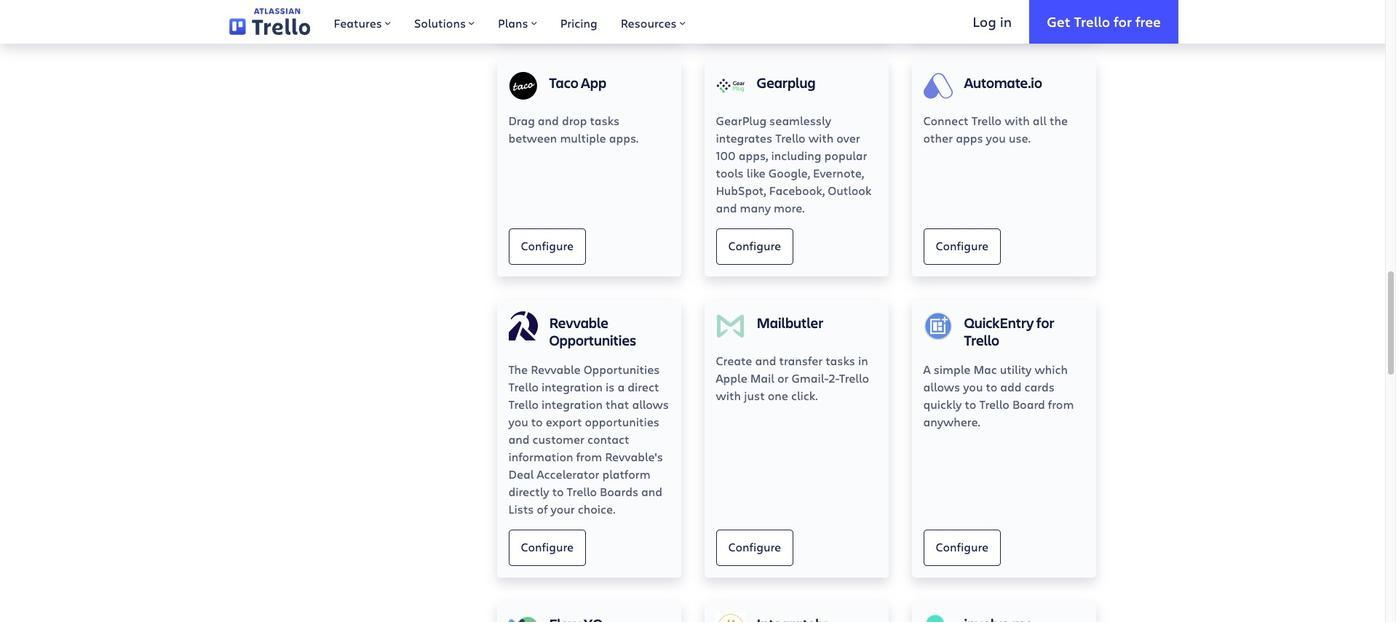 Task type: vqa. For each thing, say whether or not it's contained in the screenshot.
This member is an admin of this board. ICON at the right top of page
no



Task type: describe. For each thing, give the bounding box(es) containing it.
atlassian trello image
[[229, 8, 310, 35]]

and inside 'drag and drop tasks between multiple apps.'
[[538, 113, 559, 128]]

trello inside quickentry for trello
[[964, 330, 1000, 350]]

that
[[606, 397, 629, 412]]

click.
[[791, 388, 818, 403]]

taco app
[[549, 73, 607, 92]]

tools
[[716, 165, 744, 181]]

facebook,
[[769, 183, 825, 198]]

connect
[[924, 113, 969, 128]]

1 horizontal spatial for
[[1114, 12, 1132, 30]]

taco
[[549, 73, 579, 92]]

with inside connect trello with all the other apps you use.
[[1005, 113, 1030, 128]]

the revvable opportunities trello integration is a direct trello integration that allows you to export opportunities and customer contact information from revvable's deal accelerator platform directly to trello boards and lists of your choice.
[[509, 362, 669, 517]]

create and transfer tasks in apple mail or gmail-2-trello with just one click.
[[716, 353, 869, 403]]

many
[[740, 200, 771, 215]]

to up anywhere. at the right of page
[[965, 397, 977, 412]]

quickly
[[924, 397, 962, 412]]

between
[[509, 130, 557, 146]]

transfer
[[779, 353, 823, 368]]

configure for quickentry for trello
[[936, 540, 989, 555]]

allows inside the revvable opportunities trello integration is a direct trello integration that allows you to export opportunities and customer contact information from revvable's deal accelerator platform directly to trello boards and lists of your choice.
[[632, 397, 669, 412]]

solutions
[[414, 15, 466, 31]]

one
[[768, 388, 788, 403]]

gearplug
[[757, 73, 816, 92]]

the
[[1050, 113, 1068, 128]]

trello inside create and transfer tasks in apple mail or gmail-2-trello with just one click.
[[839, 371, 869, 386]]

configure link for quickentry for trello
[[924, 530, 1001, 566]]

use.
[[1009, 130, 1031, 146]]

configure for taco app
[[521, 238, 574, 253]]

or
[[778, 371, 789, 386]]

with inside gearplug seamlessly integrates trello with over 100 apps, including popular tools like google, evernote, hubspot, facebook, outlook and many more.
[[809, 130, 834, 146]]

gearplug
[[716, 113, 767, 128]]

platform
[[602, 467, 651, 482]]

to left export
[[531, 414, 543, 430]]

popular
[[825, 148, 867, 163]]

to up your
[[552, 484, 564, 499]]

gmail-
[[792, 371, 829, 386]]

anywhere.
[[924, 414, 980, 430]]

quickentry
[[964, 313, 1034, 333]]

and inside gearplug seamlessly integrates trello with over 100 apps, including popular tools like google, evernote, hubspot, facebook, outlook and many more.
[[716, 200, 737, 215]]

from inside the revvable opportunities trello integration is a direct trello integration that allows you to export opportunities and customer contact information from revvable's deal accelerator platform directly to trello boards and lists of your choice.
[[576, 449, 602, 464]]

a
[[618, 379, 625, 395]]

accelerator
[[537, 467, 600, 482]]

you inside a simple mac utility which allows you to add cards quickly to trello board from anywhere.
[[963, 379, 983, 395]]

revvable inside revvable opportunities
[[549, 313, 609, 333]]

lists
[[509, 502, 534, 517]]

2 integration from the top
[[542, 397, 603, 412]]

0 vertical spatial in
[[1000, 12, 1012, 30]]

the
[[509, 362, 528, 377]]

1 integration from the top
[[542, 379, 603, 395]]

log in link
[[956, 0, 1030, 44]]

is
[[606, 379, 615, 395]]

log
[[973, 12, 997, 30]]

just
[[744, 388, 765, 403]]

directly
[[509, 484, 549, 499]]

contact
[[588, 432, 629, 447]]

multiple
[[560, 130, 606, 146]]

board
[[1013, 397, 1045, 412]]

over
[[837, 130, 860, 146]]

outlook
[[828, 183, 872, 198]]

configure link for revvable opportunities
[[509, 530, 586, 566]]

revvable opportunities
[[549, 313, 636, 350]]

configure link for taco app
[[509, 229, 586, 265]]

pricing link
[[549, 0, 609, 44]]

and down platform
[[642, 484, 663, 499]]

connect trello with all the other apps you use.
[[924, 113, 1068, 146]]

features button
[[322, 0, 403, 44]]

free
[[1136, 12, 1161, 30]]

a simple mac utility which allows you to add cards quickly to trello board from anywhere.
[[924, 362, 1074, 430]]

your
[[551, 502, 575, 517]]

2-
[[829, 371, 839, 386]]

configure for mailbutler
[[728, 540, 781, 555]]



Task type: locate. For each thing, give the bounding box(es) containing it.
export
[[546, 414, 582, 430]]

deal
[[509, 467, 534, 482]]

which
[[1035, 362, 1068, 377]]

resources button
[[609, 0, 697, 44]]

for
[[1114, 12, 1132, 30], [1037, 313, 1054, 333]]

mac
[[974, 362, 997, 377]]

1 vertical spatial with
[[809, 130, 834, 146]]

other
[[924, 130, 953, 146]]

mail
[[750, 371, 775, 386]]

tasks inside 'drag and drop tasks between multiple apps.'
[[590, 113, 620, 128]]

configure for automate.io
[[936, 238, 989, 253]]

seamlessly
[[770, 113, 831, 128]]

100
[[716, 148, 736, 163]]

drag
[[509, 113, 535, 128]]

0 horizontal spatial for
[[1037, 313, 1054, 333]]

a
[[924, 362, 931, 377]]

including
[[771, 148, 822, 163]]

google,
[[769, 165, 810, 181]]

1 vertical spatial for
[[1037, 313, 1054, 333]]

0 vertical spatial allows
[[924, 379, 960, 395]]

choice.
[[578, 502, 615, 517]]

drag and drop tasks between multiple apps.
[[509, 113, 639, 146]]

0 horizontal spatial in
[[858, 353, 868, 368]]

1 vertical spatial revvable
[[531, 362, 581, 377]]

simple
[[934, 362, 971, 377]]

customer
[[533, 432, 585, 447]]

2 horizontal spatial with
[[1005, 113, 1030, 128]]

trello
[[1074, 12, 1111, 30], [972, 113, 1002, 128], [776, 130, 806, 146], [964, 330, 1000, 350], [839, 371, 869, 386], [509, 379, 539, 395], [509, 397, 539, 412], [980, 397, 1010, 412], [567, 484, 597, 499]]

create
[[716, 353, 752, 368]]

and up between
[[538, 113, 559, 128]]

from down cards at the bottom right of the page
[[1048, 397, 1074, 412]]

configure link
[[509, 229, 586, 265], [716, 229, 794, 265], [924, 229, 1001, 265], [509, 530, 586, 566], [716, 530, 794, 566], [924, 530, 1001, 566]]

apps
[[956, 130, 983, 146]]

tasks
[[590, 113, 620, 128], [826, 353, 855, 368]]

for inside quickentry for trello
[[1037, 313, 1054, 333]]

get trello for free
[[1047, 12, 1161, 30]]

get
[[1047, 12, 1071, 30]]

from down contact
[[576, 449, 602, 464]]

and down 'hubspot,' on the right of the page
[[716, 200, 737, 215]]

2 horizontal spatial you
[[986, 130, 1006, 146]]

1 horizontal spatial from
[[1048, 397, 1074, 412]]

0 horizontal spatial you
[[509, 414, 528, 430]]

tasks inside create and transfer tasks in apple mail or gmail-2-trello with just one click.
[[826, 353, 855, 368]]

configure for revvable opportunities
[[521, 540, 574, 555]]

for left free on the top of page
[[1114, 12, 1132, 30]]

get trello for free link
[[1030, 0, 1179, 44]]

revvable's
[[605, 449, 663, 464]]

gearplug seamlessly integrates trello with over 100 apps, including popular tools like google, evernote, hubspot, facebook, outlook and many more.
[[716, 113, 872, 215]]

0 vertical spatial with
[[1005, 113, 1030, 128]]

boards
[[600, 484, 639, 499]]

you inside connect trello with all the other apps you use.
[[986, 130, 1006, 146]]

of
[[537, 502, 548, 517]]

cards
[[1025, 379, 1055, 395]]

opportunities
[[549, 330, 636, 350], [584, 362, 660, 377]]

configure for gearplug
[[728, 238, 781, 253]]

1 vertical spatial from
[[576, 449, 602, 464]]

configure link for mailbutler
[[716, 530, 794, 566]]

plans
[[498, 15, 528, 31]]

0 vertical spatial revvable
[[549, 313, 609, 333]]

opportunities up is at the left of the page
[[549, 330, 636, 350]]

1 vertical spatial opportunities
[[584, 362, 660, 377]]

more.
[[774, 200, 805, 215]]

log in
[[973, 12, 1012, 30]]

configure link for automate.io
[[924, 229, 1001, 265]]

automate.io
[[964, 73, 1043, 92]]

trello inside a simple mac utility which allows you to add cards quickly to trello board from anywhere.
[[980, 397, 1010, 412]]

0 horizontal spatial allows
[[632, 397, 669, 412]]

drop
[[562, 113, 587, 128]]

app
[[581, 73, 607, 92]]

revvable inside the revvable opportunities trello integration is a direct trello integration that allows you to export opportunities and customer contact information from revvable's deal accelerator platform directly to trello boards and lists of your choice.
[[531, 362, 581, 377]]

and inside create and transfer tasks in apple mail or gmail-2-trello with just one click.
[[755, 353, 776, 368]]

evernote,
[[813, 165, 864, 181]]

allows
[[924, 379, 960, 395], [632, 397, 669, 412]]

with up use.
[[1005, 113, 1030, 128]]

apps.
[[609, 130, 639, 146]]

you inside the revvable opportunities trello integration is a direct trello integration that allows you to export opportunities and customer contact information from revvable's deal accelerator platform directly to trello boards and lists of your choice.
[[509, 414, 528, 430]]

quickentry for trello
[[964, 313, 1054, 350]]

allows up quickly
[[924, 379, 960, 395]]

1 horizontal spatial allows
[[924, 379, 960, 395]]

with down apple
[[716, 388, 741, 403]]

configure link for gearplug
[[716, 229, 794, 265]]

mailbutler
[[757, 313, 824, 333]]

with
[[1005, 113, 1030, 128], [809, 130, 834, 146], [716, 388, 741, 403]]

configure
[[521, 238, 574, 253], [728, 238, 781, 253], [936, 238, 989, 253], [521, 540, 574, 555], [728, 540, 781, 555], [936, 540, 989, 555]]

in
[[1000, 12, 1012, 30], [858, 353, 868, 368]]

you down mac
[[963, 379, 983, 395]]

allows inside a simple mac utility which allows you to add cards quickly to trello board from anywhere.
[[924, 379, 960, 395]]

allows down direct
[[632, 397, 669, 412]]

you up information
[[509, 414, 528, 430]]

direct
[[628, 379, 659, 395]]

all
[[1033, 113, 1047, 128]]

pricing
[[560, 15, 598, 31]]

integrates
[[716, 130, 773, 146]]

tasks up 2-
[[826, 353, 855, 368]]

hubspot,
[[716, 183, 766, 198]]

for right quickentry
[[1037, 313, 1054, 333]]

0 horizontal spatial tasks
[[590, 113, 620, 128]]

information
[[509, 449, 573, 464]]

0 vertical spatial you
[[986, 130, 1006, 146]]

tasks for mailbutler
[[826, 353, 855, 368]]

trello inside gearplug seamlessly integrates trello with over 100 apps, including popular tools like google, evernote, hubspot, facebook, outlook and many more.
[[776, 130, 806, 146]]

in right log
[[1000, 12, 1012, 30]]

1 horizontal spatial you
[[963, 379, 983, 395]]

apple
[[716, 371, 748, 386]]

0 vertical spatial from
[[1048, 397, 1074, 412]]

to down mac
[[986, 379, 998, 395]]

tasks for taco app
[[590, 113, 620, 128]]

tasks up apps.
[[590, 113, 620, 128]]

0 vertical spatial opportunities
[[549, 330, 636, 350]]

1 vertical spatial allows
[[632, 397, 669, 412]]

and
[[538, 113, 559, 128], [716, 200, 737, 215], [755, 353, 776, 368], [509, 432, 530, 447], [642, 484, 663, 499]]

revvable up is at the left of the page
[[549, 313, 609, 333]]

solutions button
[[403, 0, 486, 44]]

from inside a simple mac utility which allows you to add cards quickly to trello board from anywhere.
[[1048, 397, 1074, 412]]

add
[[1001, 379, 1022, 395]]

with down the 'seamlessly'
[[809, 130, 834, 146]]

like
[[747, 165, 766, 181]]

opportunities inside the revvable opportunities trello integration is a direct trello integration that allows you to export opportunities and customer contact information from revvable's deal accelerator platform directly to trello boards and lists of your choice.
[[584, 362, 660, 377]]

1 horizontal spatial in
[[1000, 12, 1012, 30]]

in inside create and transfer tasks in apple mail or gmail-2-trello with just one click.
[[858, 353, 868, 368]]

features
[[334, 15, 382, 31]]

1 vertical spatial integration
[[542, 397, 603, 412]]

1 vertical spatial tasks
[[826, 353, 855, 368]]

you left use.
[[986, 130, 1006, 146]]

plans button
[[486, 0, 549, 44]]

integration
[[542, 379, 603, 395], [542, 397, 603, 412]]

2 vertical spatial with
[[716, 388, 741, 403]]

1 vertical spatial you
[[963, 379, 983, 395]]

0 vertical spatial integration
[[542, 379, 603, 395]]

1 horizontal spatial tasks
[[826, 353, 855, 368]]

trello inside connect trello with all the other apps you use.
[[972, 113, 1002, 128]]

0 vertical spatial tasks
[[590, 113, 620, 128]]

utility
[[1000, 362, 1032, 377]]

and up mail
[[755, 353, 776, 368]]

1 vertical spatial in
[[858, 353, 868, 368]]

and up information
[[509, 432, 530, 447]]

0 horizontal spatial with
[[716, 388, 741, 403]]

in right the transfer
[[858, 353, 868, 368]]

with inside create and transfer tasks in apple mail or gmail-2-trello with just one click.
[[716, 388, 741, 403]]

0 vertical spatial for
[[1114, 12, 1132, 30]]

from
[[1048, 397, 1074, 412], [576, 449, 602, 464]]

1 horizontal spatial with
[[809, 130, 834, 146]]

resources
[[621, 15, 677, 31]]

revvable right the
[[531, 362, 581, 377]]

apps,
[[739, 148, 768, 163]]

2 vertical spatial you
[[509, 414, 528, 430]]

opportunities
[[585, 414, 660, 430]]

0 horizontal spatial from
[[576, 449, 602, 464]]

opportunities up a
[[584, 362, 660, 377]]



